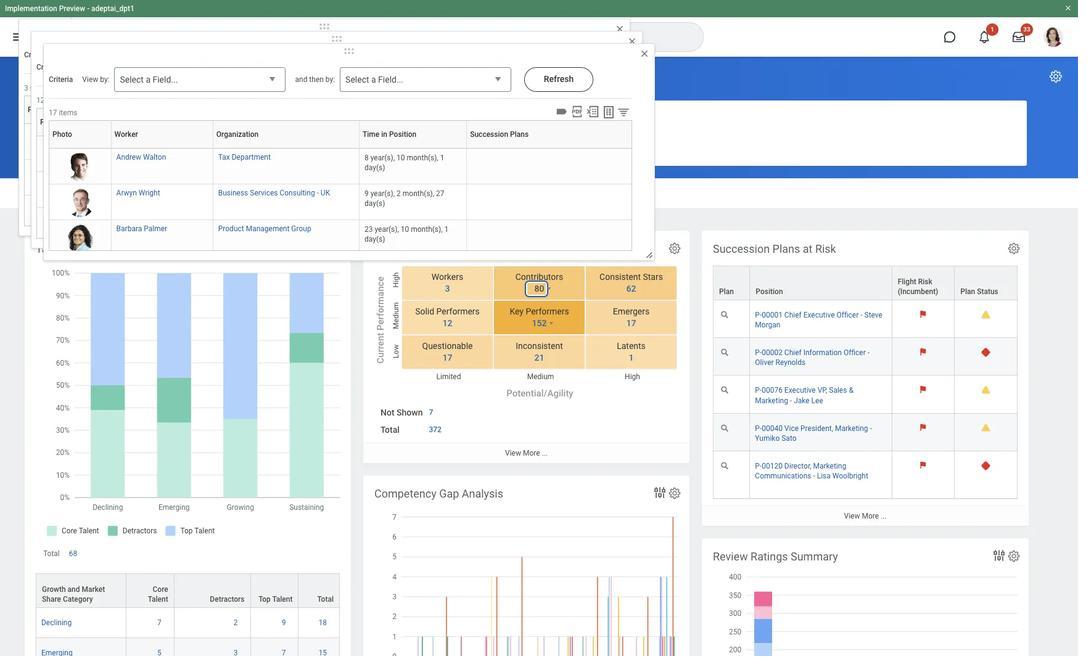 Task type: locate. For each thing, give the bounding box(es) containing it.
2 down detractors
[[234, 619, 238, 628]]

1 vertical spatial photo
[[40, 118, 60, 127]]

month(s), for global support - latam group
[[407, 213, 438, 222]]

photo for refresh
[[40, 118, 60, 127]]

1 horizontal spatial risk
[[816, 243, 837, 255]]

1 for tax department
[[441, 154, 445, 162]]

growth right the /
[[159, 243, 194, 255]]

（朝井
[[138, 177, 161, 185]]

1 vertical spatial view
[[505, 449, 521, 458]]

month(s), up the 9 year(s), 0 month(s), 18 day(s)
[[343, 129, 375, 138]]

low
[[392, 345, 401, 359]]

0 vertical spatial director,
[[432, 200, 459, 209]]

month(s), inside the 9 year(s), 2 month(s), 27 day(s)
[[403, 189, 435, 198]]

risk down use this dashboard to help plan and manage your people
[[186, 128, 200, 137]]

1 horizontal spatial view more ...
[[845, 512, 887, 521]]

export to excel image
[[574, 93, 588, 106], [586, 105, 600, 118]]

notifications large image
[[979, 31, 991, 43]]

2 vertical spatial items
[[59, 108, 77, 117]]

information for officer
[[804, 349, 842, 357]]

information for technology
[[461, 200, 500, 209]]

0 vertical spatial view more ... link
[[363, 443, 690, 463]]

10 inside 12 year(s), 10 month(s), 24 day(s)
[[396, 213, 405, 222]]

walton
[[143, 153, 166, 162]]

items up 17 items
[[47, 96, 65, 105]]

plans
[[502, 118, 521, 127], [510, 130, 529, 139], [773, 243, 801, 255]]

9 inside button
[[282, 619, 286, 628]]

month(s), inside 8 year(s), 10 month(s), 1 day(s)
[[407, 154, 439, 162]]

0 horizontal spatial view more ... link
[[363, 443, 690, 463]]

executive
[[804, 311, 835, 320], [785, 387, 816, 395]]

2 vertical spatial succession
[[713, 243, 770, 255]]

configure this page image
[[1049, 69, 1064, 84]]

9 down top talent
[[282, 619, 286, 628]]

1 vertical spatial 2
[[234, 619, 238, 628]]

view
[[82, 75, 98, 84], [505, 449, 521, 458], [845, 512, 861, 521]]

1 inside 7 year(s), 9 month(s), 1 day(s)
[[432, 177, 436, 186]]

1 vertical spatial share
[[42, 596, 61, 604]]

and inside growth and market share category
[[68, 586, 80, 594]]

- inside p-00076 executive vp, sales & marketing - jake lee
[[790, 397, 793, 405]]

criteria up plan,
[[24, 51, 48, 59]]

plan status
[[961, 288, 999, 296]]

performance
[[375, 243, 439, 255], [375, 277, 386, 331]]

2 by from the left
[[442, 243, 453, 255]]

year(s), for tax department
[[371, 154, 395, 162]]

employee's photo (arwyn wright) image
[[66, 189, 94, 217]]

7 for 7
[[157, 619, 162, 628]]

- down p-00076 executive vp, sales & marketing - jake lee row
[[871, 424, 873, 433]]

0 vertical spatial 18
[[368, 165, 377, 173]]

information down 'p-00001 chief executive officer - steve morgan'
[[804, 349, 842, 357]]

1 horizontal spatial share
[[120, 243, 149, 255]]

view printable version (pdf) image
[[546, 80, 560, 94]]

2 horizontal spatial total
[[381, 425, 400, 435]]

configure review ratings summary image
[[1008, 550, 1021, 563]]

andrew
[[116, 153, 141, 162]]

worker button
[[102, 108, 221, 136], [115, 120, 218, 148]]

p- up yumiko
[[756, 424, 762, 433]]

worker up white
[[115, 130, 138, 139]]

0 vertical spatial services
[[194, 164, 222, 173]]

performers inside solid performers 12
[[437, 307, 480, 317]]

p- up oliver
[[756, 349, 762, 357]]

gap
[[439, 488, 459, 501]]

9 up emergency talent access
[[297, 165, 301, 173]]

talent for top
[[272, 596, 293, 604]]

18 button
[[319, 619, 329, 628]]

17 down 12 items
[[49, 108, 57, 117]]

2 up 12 year(s), 10 month(s), 24 day(s)
[[397, 189, 401, 198]]

high down latents 1
[[625, 373, 641, 381]]

10 for 12
[[396, 213, 405, 222]]

information inside the p-00002 chief information officer - oliver reynolds
[[804, 349, 842, 357]]

market up category
[[82, 586, 105, 594]]

current performance
[[375, 277, 386, 364]]

tab list inside plan, execute and analyze main content
[[12, 179, 1066, 209]]

export to worksheets image
[[602, 105, 617, 120]]

execute
[[62, 68, 114, 85]]

0 vertical spatial 17
[[49, 108, 57, 117]]

succession plans for select a field...
[[470, 130, 529, 139]]

refresh
[[532, 62, 562, 72], [544, 74, 574, 84]]

chief inside the p-00002 chief information officer - oliver reynolds
[[785, 349, 802, 357]]

view for succession plans at risk
[[845, 512, 861, 521]]

business services consulting - uk link
[[218, 186, 330, 197]]

0 vertical spatial more
[[523, 449, 540, 458]]

1 vertical spatial market
[[82, 586, 105, 594]]

photo down 17 items
[[40, 118, 60, 127]]

items for select a field...
[[59, 108, 77, 117]]

employee's photo (blair white) image
[[54, 141, 82, 169]]

month(s), inside 12 year(s), 10 month(s), 24 day(s)
[[407, 213, 438, 222]]

12 for 12 year(s), 8 month(s), 11 day(s)
[[360, 141, 368, 150]]

select to filter grid data image
[[592, 81, 606, 94], [605, 93, 618, 106]]

position
[[385, 118, 412, 127], [389, 130, 417, 139], [756, 288, 784, 296]]

1 for risk management
[[377, 129, 381, 138]]

1 vertical spatial director,
[[785, 462, 812, 471]]

potential/agility down 21 button
[[507, 388, 574, 399]]

1 button down latents
[[622, 352, 636, 364]]

17 inside questionable 17
[[443, 353, 453, 363]]

and then by: up people
[[283, 63, 323, 72]]

2 chief from the top
[[785, 349, 802, 357]]

1 select from the left
[[120, 75, 144, 85]]

director, for information
[[432, 200, 459, 209]]

1 horizontal spatial director,
[[785, 462, 812, 471]]

2 select from the left
[[346, 75, 369, 85]]

row inside "succession plans at risk" element
[[713, 266, 1018, 301]]

12 inside 12 year(s), 10 month(s), 24 day(s)
[[360, 213, 368, 222]]

- left canada
[[273, 141, 275, 149]]

month(s), up the 9 year(s), 2 month(s), 27 day(s)
[[398, 177, 430, 186]]

9 inside the 9 year(s), 0 month(s), 18 day(s)
[[297, 165, 301, 173]]

1 horizontal spatial medium
[[527, 373, 554, 381]]

0 vertical spatial performance
[[375, 243, 439, 255]]

2 global from the top
[[222, 212, 243, 221]]

more inside performance by potential/agility element
[[523, 449, 540, 458]]

bunji asai （朝井 文治） link
[[104, 174, 185, 185]]

0 vertical spatial view more ...
[[505, 449, 548, 458]]

flight
[[898, 278, 917, 286]]

blair white
[[104, 141, 139, 149]]

time in position button
[[358, 108, 463, 136], [363, 120, 472, 148]]

and then by:
[[283, 63, 323, 72], [295, 75, 335, 84]]

p- up communications
[[756, 462, 762, 471]]

export to excel image for select a field...
[[586, 105, 600, 118]]

0 vertical spatial chief
[[785, 311, 802, 320]]

performance by potential/agility element
[[363, 231, 690, 463]]

talent inside popup button
[[148, 596, 168, 604]]

- left lisa
[[814, 472, 816, 481]]

select right view by:
[[120, 75, 144, 85]]

year(s), for global support - canada group
[[370, 141, 395, 150]]

criteria up 12 items
[[49, 75, 73, 84]]

workers
[[432, 272, 464, 282]]

day(s) inside the 9 year(s), 2 month(s), 27 day(s)
[[365, 199, 385, 208]]

by
[[69, 243, 80, 255], [442, 243, 453, 255]]

2 vertical spatial risk
[[919, 278, 933, 286]]

resize modal image
[[646, 251, 655, 260]]

1 vertical spatial 8
[[365, 154, 369, 162]]

close image for 12 year(s), 8 month(s), 11 day(s)
[[628, 36, 638, 46]]

chief inside 'p-00001 chief executive officer - steve morgan'
[[785, 311, 802, 320]]

a
[[146, 75, 151, 85], [372, 75, 376, 85]]

worker up charles bradley
[[102, 118, 126, 127]]

0 vertical spatial time
[[358, 118, 375, 127]]

9 inside the 9 year(s), 2 month(s), 27 day(s)
[[365, 189, 369, 198]]

0 horizontal spatial growth
[[42, 586, 66, 594]]

1 for product management group
[[445, 225, 449, 234]]

performance up the current
[[375, 277, 386, 331]]

field... up help
[[153, 75, 178, 85]]

p- inside the p-00002 chief information officer - oliver reynolds
[[756, 349, 762, 357]]

year(s), inside 8 year(s), 10 month(s), 1 day(s)
[[371, 154, 395, 162]]

marketing up lisa
[[814, 462, 847, 471]]

select a field... button down search 'icon'
[[340, 67, 512, 93]]

export to worksheets image
[[577, 80, 592, 95], [589, 93, 604, 107]]

year(s), inside 7 year(s), 9 month(s), 1 day(s)
[[366, 177, 390, 186]]

move modal image for close icon
[[337, 44, 362, 59]]

time for select a field...
[[363, 130, 380, 139]]

... for succession plans at risk
[[881, 512, 887, 521]]

perkins
[[120, 200, 145, 209]]

0 vertical spatial medium
[[392, 303, 401, 330]]

operations
[[194, 200, 230, 209]]

- down the p-00001 chief executive officer - steve morgan row
[[868, 349, 870, 357]]

day(s) for tax department
[[365, 164, 385, 172]]

1 vertical spatial 23
[[297, 201, 305, 209]]

select a field...
[[120, 75, 178, 85], [346, 75, 404, 85]]

toolbar
[[529, 80, 608, 96], [541, 93, 620, 108], [554, 105, 633, 120]]

1 vertical spatial performance
[[375, 277, 386, 331]]

year(s), inside the 9 year(s), 0 month(s), 18 day(s)
[[303, 165, 327, 173]]

0 horizontal spatial performers
[[437, 307, 480, 317]]

time for refresh
[[358, 118, 375, 127]]

performers for solid performers 12
[[437, 307, 480, 317]]

organization for select a field...
[[216, 130, 259, 139]]

export to excel image for refresh
[[574, 93, 588, 106]]

2 a from the left
[[372, 75, 376, 85]]

2 field... from the left
[[378, 75, 404, 85]]

day(s) inside 12 year(s), 8 month(s), 11 day(s)
[[360, 151, 381, 160]]

1 vertical spatial more
[[862, 512, 879, 521]]

group down 'latam'
[[291, 225, 311, 233]]

1 vertical spatial 17
[[627, 319, 637, 328]]

0 horizontal spatial total
[[43, 550, 60, 559]]

p-00076 executive vp, sales & marketing - jake lee
[[756, 387, 854, 405]]

time in position button up 12 year(s), 8 month(s), 11 day(s)
[[358, 108, 463, 136]]

johansson
[[564, 200, 600, 209]]

2 button
[[234, 619, 240, 628]]

1 horizontal spatial select a field...
[[346, 75, 404, 85]]

configure competency gap analysis image
[[668, 487, 682, 501]]

1 vertical spatial potential/agility
[[507, 388, 574, 399]]

1 vertical spatial view more ... link
[[702, 506, 1029, 526]]

12 inside 12 year(s), 8 month(s), 11 day(s)
[[360, 141, 368, 150]]

p- for 00001
[[756, 311, 762, 320]]

文治）
[[163, 177, 185, 185]]

plan, execute and analyze main content
[[0, 57, 1079, 657]]

medium for limited
[[527, 373, 554, 381]]

1 for it operations group
[[377, 201, 381, 209]]

1 vertical spatial management
[[246, 225, 290, 233]]

1 performers from the left
[[437, 307, 480, 317]]

select for first select a field... popup button from the left
[[120, 75, 144, 85]]

0 vertical spatial marketing
[[756, 397, 789, 405]]

1 vertical spatial refresh
[[544, 74, 574, 84]]

select to filter grid data image for 12 year(s), 8 month(s), 11 day(s)
[[605, 93, 618, 106]]

day(s)
[[297, 139, 317, 148], [360, 151, 381, 160], [365, 164, 385, 172], [297, 175, 317, 183], [360, 187, 381, 196], [365, 199, 385, 208], [297, 210, 317, 219], [360, 223, 381, 231], [365, 235, 385, 244]]

tag image down export to excel icon
[[555, 105, 569, 118]]

items for refresh
[[47, 96, 65, 105]]

1 vertical spatial position
[[389, 130, 417, 139]]

management inside "link"
[[246, 225, 290, 233]]

2 it from the top
[[186, 200, 192, 209]]

0 vertical spatial position
[[385, 118, 412, 127]]

time in position
[[358, 118, 412, 127], [363, 130, 417, 139]]

1 horizontal spatial more
[[862, 512, 879, 521]]

key
[[510, 307, 524, 317]]

succession plans button for select a field...
[[470, 130, 629, 139]]

toolbar for refresh
[[541, 93, 620, 108]]

more inside "succession plans at risk" element
[[862, 512, 879, 521]]

it for it operations group
[[186, 200, 192, 209]]

growth and market share category button
[[36, 575, 126, 608]]

year(s), inside the 9 year(s), 2 month(s), 27 day(s)
[[371, 189, 395, 198]]

00001
[[762, 311, 783, 320]]

... inside performance by potential/agility element
[[542, 449, 548, 458]]

close image
[[615, 24, 625, 34], [628, 36, 638, 46]]

0 horizontal spatial more
[[523, 449, 540, 458]]

0 vertical spatial information
[[461, 200, 500, 209]]

- inside the p-00002 chief information officer - oliver reynolds
[[868, 349, 870, 357]]

1 vertical spatial 7
[[429, 409, 433, 417]]

month(s), up the 00015
[[403, 189, 435, 198]]

inbox large image
[[1013, 31, 1026, 43]]

month(s), inside the 9 year(s), 0 month(s), 18 day(s)
[[335, 165, 367, 173]]

day(s) inside 7 year(s), 9 month(s), 1 day(s)
[[360, 187, 381, 196]]

succession plans button for refresh
[[462, 118, 617, 127]]

chief right the 00001
[[785, 311, 802, 320]]

and
[[283, 63, 295, 72], [118, 68, 143, 85], [295, 75, 308, 84], [195, 115, 208, 125], [68, 586, 80, 594]]

17 down "emergers"
[[627, 319, 637, 328]]

p-00120 director, marketing communications - lisa woolbright
[[756, 462, 869, 481]]

view inside "succession plans at risk" element
[[845, 512, 861, 521]]

analyze
[[146, 68, 199, 85]]

1 button left inbox large icon
[[971, 23, 999, 51]]

growth inside growth and market share category
[[42, 586, 66, 594]]

ratings
[[751, 550, 788, 563]]

1 vertical spatial 18
[[319, 619, 327, 628]]

7 inside 'row'
[[157, 619, 162, 628]]

executive down position popup button
[[804, 311, 835, 320]]

tag image
[[531, 80, 544, 94], [543, 93, 557, 106], [555, 105, 569, 118]]

view more ... link up analysis
[[363, 443, 690, 463]]

group inside "link"
[[291, 225, 311, 233]]

talent by market share / growth
[[36, 243, 194, 255]]

select to filter grid data image up export to worksheets icon
[[592, 81, 606, 94]]

services down east
[[250, 189, 278, 197]]

2 performers from the left
[[526, 307, 569, 317]]

0 vertical spatial plans
[[502, 118, 521, 127]]

month(s), down 11
[[407, 154, 439, 162]]

tab list containing plan
[[12, 179, 1066, 209]]

status
[[978, 288, 999, 296]]

key performers
[[510, 307, 569, 317]]

1 horizontal spatial view more ... link
[[702, 506, 1029, 526]]

p-00076 executive vp, sales & marketing - jake lee row
[[713, 376, 1018, 414]]

0 vertical spatial risk
[[186, 128, 200, 137]]

market for and
[[82, 586, 105, 594]]

row containing flight risk (incumbent)
[[713, 266, 1018, 301]]

8
[[396, 141, 401, 150], [365, 154, 369, 162]]

1 it from the top
[[186, 164, 192, 173]]

23 year(s), 10 month(s), 1 day(s) for 9 year(s), 0 month(s), 18 day(s)
[[297, 201, 383, 219]]

17 inside emergers 17
[[627, 319, 637, 328]]

0 vertical spatial 7 button
[[429, 408, 435, 418]]

by down employee's photo (carolina souza)
[[69, 243, 80, 255]]

view for performance by potential/agility
[[505, 449, 521, 458]]

3 inside workers 3
[[445, 284, 450, 294]]

1 vertical spatial growth
[[42, 586, 66, 594]]

p-00001 chief executive officer - steve morgan link
[[756, 309, 883, 330]]

0 vertical spatial worker
[[102, 118, 126, 127]]

officer
[[837, 311, 859, 320], [844, 349, 866, 357]]

view more ... link for succession plans at risk
[[702, 506, 1029, 526]]

/
[[151, 243, 156, 255]]

23 down the 9 year(s), 2 month(s), 27 day(s)
[[365, 225, 373, 234]]

- inside 'p-00001 chief executive officer - steve morgan'
[[861, 311, 863, 320]]

1 vertical spatial information
[[804, 349, 842, 357]]

1 down 7 year(s), 9 month(s), 1 day(s)
[[377, 201, 381, 209]]

move modal image for close image associated with 23 year(s), 10 month(s), 1 day(s)
[[312, 19, 337, 34]]

1 horizontal spatial 17
[[443, 353, 453, 363]]

day(s) for it operations group
[[297, 210, 317, 219]]

1 global from the top
[[222, 141, 243, 149]]

close image
[[640, 49, 650, 59]]

2 inside 2 button
[[234, 619, 238, 628]]

1 up 12 year(s), 8 month(s), 11 day(s)
[[377, 129, 381, 138]]

risk right 'at'
[[816, 243, 837, 255]]

global up tax
[[222, 141, 243, 149]]

view inside performance by potential/agility element
[[505, 449, 521, 458]]

plan
[[177, 115, 193, 125], [25, 188, 40, 197], [720, 288, 734, 296], [961, 288, 976, 296]]

total up 18 button
[[318, 596, 334, 604]]

and then by: down move modal image at top left
[[295, 75, 335, 84]]

p-
[[403, 200, 410, 209], [756, 311, 762, 320], [756, 349, 762, 357], [756, 387, 762, 395], [756, 424, 762, 433], [756, 462, 762, 471]]

23 for group
[[297, 201, 305, 209]]

1 horizontal spatial close image
[[628, 36, 638, 46]]

marketing
[[756, 397, 789, 405], [836, 424, 869, 433], [814, 462, 847, 471]]

0 horizontal spatial a
[[146, 75, 151, 85]]

justify image
[[11, 30, 26, 44]]

group right 'latam'
[[302, 212, 322, 221]]

0 horizontal spatial 18
[[319, 619, 327, 628]]

year(s), inside 12 year(s), 8 month(s), 11 day(s)
[[370, 141, 395, 150]]

refresh up view printable version (pdf) icon
[[532, 62, 562, 72]]

p- inside p-00120 director, marketing communications - lisa woolbright
[[756, 462, 762, 471]]

items up 12 items
[[30, 84, 49, 92]]

1 vertical spatial total
[[43, 550, 60, 559]]

row containing growth and market share category
[[36, 574, 340, 609]]

talent for emergency
[[291, 188, 313, 197]]

director, down 27
[[432, 200, 459, 209]]

growth up category
[[42, 586, 66, 594]]

performers
[[437, 307, 480, 317], [526, 307, 569, 317]]

total inside performance by potential/agility element
[[381, 425, 400, 435]]

position button
[[751, 267, 892, 300]]

month(s), for business services consulting - uk
[[403, 189, 435, 198]]

day(s) for support – east japan group
[[360, 187, 381, 196]]

year(s), for support – east japan group
[[366, 177, 390, 186]]

at
[[803, 243, 813, 255]]

core talent button
[[126, 575, 174, 608]]

asai
[[122, 177, 137, 185]]

p- for 00002
[[756, 349, 762, 357]]

select down move modal image at top left
[[346, 75, 369, 85]]

- inside banner
[[87, 4, 90, 13]]

0 vertical spatial 1 button
[[971, 23, 999, 51]]

7
[[360, 177, 364, 186], [429, 409, 433, 417], [157, 619, 162, 628]]

1 horizontal spatial select a field... button
[[340, 67, 512, 93]]

12 button
[[435, 318, 454, 329]]

1 horizontal spatial information
[[804, 349, 842, 357]]

talent by market share / growth element
[[25, 231, 351, 657]]

services for business
[[250, 189, 278, 197]]

month(s), up 8 year(s), 10 month(s), 1 day(s)
[[402, 141, 434, 150]]

23 year(s), 10 month(s), 1 day(s) for 9 year(s), 2 month(s), 27 day(s)
[[365, 225, 451, 244]]

export to excel image left export to worksheets icon
[[586, 105, 600, 118]]

9
[[297, 165, 301, 173], [392, 177, 396, 186], [365, 189, 369, 198], [282, 619, 286, 628]]

1 vertical spatial time
[[363, 130, 380, 139]]

1 vertical spatial succession
[[470, 130, 509, 139]]

23 year(s), 10 month(s), 1 day(s) down the 00015
[[365, 225, 451, 244]]

employee's photo (carolina souza) image
[[54, 212, 82, 241]]

7 button down core talent
[[157, 619, 163, 628]]

officer inside 'p-00001 chief executive officer - steve morgan'
[[837, 311, 859, 320]]

month(s), inside 12 year(s), 8 month(s), 11 day(s)
[[402, 141, 434, 150]]

8 up the 9 year(s), 0 month(s), 18 day(s)
[[365, 154, 369, 162]]

chief up reynolds
[[785, 349, 802, 357]]

view more ... link for performance by potential/agility
[[363, 443, 690, 463]]

services down tax
[[194, 164, 222, 173]]

move modal image
[[312, 19, 337, 34], [337, 44, 362, 59]]

1 horizontal spatial ...
[[881, 512, 887, 521]]

0 horizontal spatial select
[[120, 75, 144, 85]]

month(s), for risk management
[[343, 129, 375, 138]]

- left marc on the top right
[[541, 200, 543, 209]]

1 right notifications large icon
[[991, 26, 995, 33]]

time in position for refresh
[[358, 118, 412, 127]]

to
[[150, 115, 157, 125]]

month(s), for product management group
[[411, 225, 443, 234]]

performers up 152
[[526, 307, 569, 317]]

1 select a field... from the left
[[120, 75, 178, 85]]

1 horizontal spatial total
[[318, 596, 334, 604]]

core
[[153, 586, 168, 594]]

palmer
[[144, 225, 167, 233]]

p-00040 vice president, marketing - yumiko sato row
[[713, 414, 1018, 452]]

00015
[[410, 200, 431, 209]]

director, inside p-00120 director, marketing communications - lisa woolbright
[[785, 462, 812, 471]]

information
[[461, 200, 500, 209], [804, 349, 842, 357]]

1 field... from the left
[[153, 75, 178, 85]]

0 vertical spatial in
[[377, 118, 383, 127]]

0 horizontal spatial select a field... button
[[114, 67, 286, 93]]

market for by
[[83, 243, 118, 255]]

2 vertical spatial marketing
[[814, 462, 847, 471]]

plan inside button
[[177, 115, 193, 125]]

talent
[[291, 188, 313, 197], [36, 243, 66, 255], [148, 596, 168, 604], [272, 596, 293, 604]]

year(s), for product management group
[[375, 225, 399, 234]]

0 vertical spatial 8
[[396, 141, 401, 150]]

time in position for select a field...
[[363, 130, 417, 139]]

items left use
[[59, 108, 77, 117]]

2 select a field... from the left
[[346, 75, 404, 85]]

view more ... inside performance by potential/agility element
[[505, 449, 548, 458]]

1 vertical spatial global
[[222, 212, 243, 221]]

use this dashboard to help plan and manage your people
[[78, 115, 284, 125]]

tag image left export to excel icon
[[543, 93, 557, 106]]

global up the product
[[222, 212, 243, 221]]

1 button
[[971, 23, 999, 51], [622, 352, 636, 364]]

1 down 24 at the top left
[[445, 225, 449, 234]]

day(s) for business services consulting - uk
[[365, 199, 385, 208]]

performance down 12 year(s), 10 month(s), 24 day(s)
[[375, 243, 439, 255]]

1 inside 8 year(s), 10 month(s), 1 day(s)
[[441, 154, 445, 162]]

view more ... for performance by potential/agility
[[505, 449, 548, 458]]

0 horizontal spatial medium
[[392, 303, 401, 330]]

day(s) inside the 9 year(s), 0 month(s), 18 day(s)
[[297, 175, 317, 183]]

total
[[381, 425, 400, 435], [43, 550, 60, 559], [318, 596, 334, 604]]

1 a from the left
[[146, 75, 151, 85]]

1 inside latents 1
[[629, 353, 634, 363]]

0 horizontal spatial close image
[[615, 24, 625, 34]]

market down barbara
[[83, 243, 118, 255]]

- inside p-00120 director, marketing communications - lisa woolbright
[[814, 472, 816, 481]]

export to worksheets image right export to excel icon
[[577, 80, 592, 95]]

0 horizontal spatial 17
[[49, 108, 57, 117]]

month(s), for tax department
[[407, 154, 439, 162]]

2 inside the 9 year(s), 2 month(s), 27 day(s)
[[397, 189, 401, 198]]

position inside popup button
[[756, 288, 784, 296]]

1 horizontal spatial 8
[[396, 141, 401, 150]]

... inside "succession plans at risk" element
[[881, 512, 887, 521]]

row
[[713, 266, 1018, 301], [36, 574, 340, 609], [36, 609, 340, 639], [36, 639, 340, 657]]

a for first select a field... popup button from the left
[[146, 75, 151, 85]]

10 inside 8 year(s), 10 month(s), 1 day(s)
[[397, 154, 405, 162]]

day(s) inside 12 year(s), 10 month(s), 24 day(s)
[[360, 223, 381, 231]]

8 up 8 year(s), 10 month(s), 1 day(s)
[[396, 141, 401, 150]]

souza
[[133, 212, 153, 221]]

risk up (incumbent)
[[919, 278, 933, 286]]

employee's photo (jared ellis) image
[[41, 164, 70, 193]]

by for potential/agility
[[442, 243, 453, 255]]

talent right top
[[272, 596, 293, 604]]

1 vertical spatial succession plans
[[470, 130, 529, 139]]

talent inside tab list
[[291, 188, 313, 197]]

officer inside the p-00002 chief information officer - oliver reynolds
[[844, 349, 866, 357]]

talent inside "popup button"
[[272, 596, 293, 604]]

month(s), for it operations group
[[343, 201, 375, 209]]

3 down workers
[[445, 284, 450, 294]]

move modal image
[[325, 31, 349, 46]]

1 horizontal spatial performers
[[526, 307, 569, 317]]

select to filter grid data image right export to excel icon
[[605, 93, 618, 106]]

month(s), inside 7 year(s), 9 month(s), 1 day(s)
[[398, 177, 430, 186]]

p- inside 'p-00001 chief executive officer - steve morgan'
[[756, 311, 762, 320]]

1 vertical spatial succession plans button
[[470, 130, 629, 139]]

latam
[[277, 212, 300, 221]]

photo down 12 items
[[28, 106, 47, 114]]

it for it services group
[[186, 164, 192, 173]]

succession for refresh
[[462, 118, 500, 127]]

2 vertical spatial 23
[[365, 225, 373, 234]]

1 vertical spatial executive
[[785, 387, 816, 395]]

total left 68
[[43, 550, 60, 559]]

2 select a field... button from the left
[[340, 67, 512, 93]]

year(s), inside 12 year(s), 10 month(s), 24 day(s)
[[370, 213, 395, 222]]

select for 2nd select a field... popup button from left
[[346, 75, 369, 85]]

emergency talent access
[[250, 188, 342, 197]]

12 down the 9 year(s), 2 month(s), 27 day(s)
[[360, 213, 368, 222]]

p- inside p-00040 vice president, marketing - yumiko sato
[[756, 424, 762, 433]]

worker button for select a field...
[[115, 120, 218, 148]]

market inside growth and market share category
[[82, 586, 105, 594]]

0 horizontal spatial by
[[69, 243, 80, 255]]

support up product management group "link"
[[245, 212, 271, 221]]

contributors
[[516, 272, 564, 282]]

marketing inside p-00040 vice president, marketing - yumiko sato
[[836, 424, 869, 433]]

7 inside 7 year(s), 9 month(s), 1 day(s)
[[360, 177, 364, 186]]

1 vertical spatial 1 button
[[622, 352, 636, 364]]

9 inside 7 year(s), 9 month(s), 1 day(s)
[[392, 177, 396, 186]]

view printable version (pdf) image
[[559, 93, 572, 106], [571, 105, 584, 118]]

17 for questionable 17
[[443, 353, 453, 363]]

support
[[245, 141, 271, 149], [222, 177, 248, 185], [245, 212, 271, 221]]

people
[[260, 115, 284, 125]]

12 up the 9 year(s), 0 month(s), 18 day(s)
[[360, 141, 368, 150]]

white
[[121, 141, 139, 149]]

support up business
[[222, 177, 248, 185]]

tab list
[[12, 179, 1066, 209]]

employee's photo (andrew walton) image
[[66, 153, 94, 181]]

1 down latents
[[629, 353, 634, 363]]

p- inside p-00076 executive vp, sales & marketing - jake lee
[[756, 387, 762, 395]]

80 button
[[527, 283, 546, 295]]

0 vertical spatial growth
[[159, 243, 194, 255]]

row containing declining
[[36, 609, 340, 639]]

day(s) inside 8 year(s), 10 month(s), 1 day(s)
[[365, 164, 385, 172]]

management down global support - latam group
[[246, 225, 290, 233]]

p-00001 chief executive officer - steve morgan row
[[713, 301, 1018, 338]]

acquire
[[198, 188, 225, 197]]

152 button
[[525, 318, 549, 329]]

preview
[[59, 4, 85, 13]]

23 down consulting
[[297, 201, 305, 209]]

marketing right president,
[[836, 424, 869, 433]]

review ratings summary element
[[702, 539, 1029, 657]]

share inside growth and market share category
[[42, 596, 61, 604]]

0 horizontal spatial services
[[194, 164, 222, 173]]

9 down the 9 year(s), 0 month(s), 18 day(s)
[[365, 189, 369, 198]]

arwyn wright
[[116, 189, 160, 197]]

0 vertical spatial market
[[83, 243, 118, 255]]

1 chief from the top
[[785, 311, 802, 320]]

17 down "questionable"
[[443, 353, 453, 363]]

more for succession plans at risk
[[862, 512, 879, 521]]

18 inside the 9 year(s), 0 month(s), 18 day(s)
[[368, 165, 377, 173]]

1 vertical spatial plans
[[510, 130, 529, 139]]

0 vertical spatial succession plans button
[[462, 118, 617, 127]]

potential/agility down p-00015 director, information technology - marc johansson
[[456, 243, 535, 255]]

in for refresh
[[377, 118, 383, 127]]

12 down '3 items'
[[36, 96, 45, 105]]

0 vertical spatial ...
[[542, 449, 548, 458]]

category
[[63, 596, 93, 604]]

talent down the 'japan'
[[291, 188, 313, 197]]

organization up the risk management
[[220, 118, 262, 127]]

view more ... inside "succession plans at risk" element
[[845, 512, 887, 521]]

0 horizontal spatial information
[[461, 200, 500, 209]]

tax department
[[218, 153, 271, 162]]

1 by from the left
[[69, 243, 80, 255]]

1 for support – east japan group
[[432, 177, 436, 186]]

field... for 2nd select a field... popup button from left
[[378, 75, 404, 85]]

year(s), for risk management
[[307, 129, 331, 138]]

ellis
[[112, 164, 126, 173]]

implementation preview -   adeptai_dpt1 banner
[[0, 0, 1079, 57]]

1 vertical spatial risk
[[816, 243, 837, 255]]



Task type: describe. For each thing, give the bounding box(es) containing it.
flight risk (incumbent)
[[898, 278, 939, 296]]

configure performance by potential/agility image
[[668, 242, 682, 255]]

barbara palmer
[[116, 225, 167, 233]]

day(s) for global support - latam group
[[360, 223, 381, 231]]

year(s), for it operations group
[[307, 201, 331, 209]]

plans inside plan, execute and analyze main content
[[773, 243, 801, 255]]

12 inside solid performers 12
[[443, 319, 453, 328]]

uk
[[321, 189, 330, 197]]

solid
[[415, 307, 435, 317]]

charles bradley link
[[92, 126, 143, 137]]

criteria for select a field...
[[49, 75, 73, 84]]

andrew walton
[[116, 153, 166, 162]]

share for category
[[42, 596, 61, 604]]

tax department link
[[218, 151, 271, 162]]

canada
[[277, 141, 302, 149]]

emergers 17
[[613, 307, 650, 328]]

management for product
[[246, 225, 290, 233]]

tag image for refresh
[[543, 93, 557, 106]]

configure and view chart data image
[[653, 486, 668, 501]]

1 vertical spatial support
[[222, 177, 248, 185]]

andrew walton link
[[116, 151, 166, 162]]

9 year(s), 0 month(s), 18 day(s)
[[297, 165, 379, 183]]

7 for 7 year(s), 9 month(s), 1 day(s)
[[360, 177, 364, 186]]

68 button
[[69, 549, 79, 559]]

analysis
[[462, 488, 504, 501]]

1 vertical spatial high
[[625, 373, 641, 381]]

succession for select a field...
[[470, 130, 509, 139]]

plans for refresh
[[502, 118, 521, 127]]

declining
[[41, 619, 72, 628]]

executive inside p-00076 executive vp, sales & marketing - jake lee
[[785, 387, 816, 395]]

export to excel image
[[562, 80, 575, 94]]

9 button
[[282, 619, 288, 628]]

support – east japan group
[[222, 177, 315, 185]]

8 year(s), 10 month(s), 1 day(s)
[[365, 154, 447, 172]]

27
[[436, 189, 445, 198]]

department
[[232, 153, 271, 162]]

12 for 12 items
[[36, 96, 45, 105]]

8 inside 12 year(s), 8 month(s), 11 day(s)
[[396, 141, 401, 150]]

consistent stars 62
[[600, 272, 663, 294]]

select a field... for 2nd select a field... popup button from left
[[346, 75, 404, 85]]

p-00015 director, information technology - marc johansson
[[403, 200, 600, 209]]

timothy perkins
[[92, 200, 145, 209]]

refresh for refresh button underneath "search workday" search box
[[544, 74, 574, 84]]

summary
[[791, 550, 839, 563]]

0 vertical spatial 23
[[297, 129, 305, 138]]

9 for 9 year(s), 0 month(s), 18 day(s)
[[297, 165, 301, 173]]

p-00002 chief information officer - oliver reynolds row
[[713, 338, 1018, 376]]

photo button for refresh
[[40, 108, 103, 136]]

18 inside button
[[319, 619, 327, 628]]

latents
[[617, 342, 646, 351]]

criteria for refresh
[[36, 63, 61, 72]]

talent down employee's photo (carolina souza)
[[36, 243, 66, 255]]

p- for 00015
[[403, 200, 410, 209]]

implementation preview -   adeptai_dpt1
[[5, 4, 134, 13]]

profile logan mcneil image
[[1044, 27, 1064, 49]]

business services consulting - uk
[[218, 189, 330, 197]]

charles bradley
[[92, 128, 143, 137]]

1 inside button
[[991, 26, 995, 33]]

1 horizontal spatial growth
[[159, 243, 194, 255]]

select to filter grid data image
[[617, 106, 631, 118]]

select a field... for first select a field... popup button from the left
[[120, 75, 178, 85]]

0 horizontal spatial 3
[[24, 84, 28, 92]]

00040
[[762, 424, 783, 433]]

00120
[[762, 462, 783, 471]]

plan,
[[25, 68, 58, 85]]

use
[[78, 115, 92, 125]]

year(s), for global support - latam group
[[370, 213, 395, 222]]

1 vertical spatial and then by:
[[295, 75, 335, 84]]

marc
[[545, 200, 562, 209]]

competency gap analysis
[[375, 488, 504, 501]]

worker button for refresh
[[102, 108, 221, 136]]

performers for key performers
[[526, 307, 569, 317]]

3 button
[[438, 283, 452, 295]]

p-00040 vice president, marketing - yumiko sato link
[[756, 422, 873, 443]]

performance by potential/agility
[[375, 243, 535, 255]]

review
[[713, 550, 748, 563]]

shown
[[397, 408, 423, 418]]

woolbright
[[833, 472, 869, 481]]

stars
[[643, 272, 663, 282]]

2 performance from the top
[[375, 277, 386, 331]]

year(s), for it services group
[[303, 165, 327, 173]]

access
[[315, 188, 342, 197]]

limited
[[437, 373, 461, 381]]

marketing inside p-00120 director, marketing communications - lisa woolbright
[[814, 462, 847, 471]]

- up product management group "link"
[[273, 212, 275, 221]]

total for 372
[[381, 425, 400, 435]]

chief for information
[[785, 349, 802, 357]]

0 vertical spatial items
[[30, 84, 49, 92]]

services for it
[[194, 164, 222, 173]]

(incumbent)
[[898, 288, 939, 296]]

refresh button down "search workday" search box
[[525, 67, 594, 92]]

carolina souza link
[[104, 210, 153, 221]]

core talent
[[148, 586, 168, 604]]

refresh for refresh button over view printable version (pdf) icon
[[532, 62, 562, 72]]

close environment banner image
[[1065, 4, 1073, 12]]

declining link
[[41, 617, 72, 628]]

officer for executive
[[837, 311, 859, 320]]

0 vertical spatial and then by:
[[283, 63, 323, 72]]

1 vertical spatial then
[[309, 75, 324, 84]]

this
[[94, 115, 107, 125]]

risk inside flight risk (incumbent)
[[919, 278, 933, 286]]

oliver
[[756, 359, 774, 367]]

9 for 9 button
[[282, 619, 286, 628]]

68
[[69, 550, 77, 559]]

1 select a field... button from the left
[[114, 67, 286, 93]]

- inside p-00040 vice president, marketing - yumiko sato
[[871, 424, 873, 433]]

sato
[[782, 434, 797, 443]]

0 vertical spatial criteria
[[24, 51, 48, 59]]

chief for executive
[[785, 311, 802, 320]]

vp,
[[818, 387, 828, 395]]

grow
[[104, 188, 123, 197]]

11
[[436, 141, 444, 150]]

0
[[329, 165, 333, 173]]

close image for 23 year(s), 10 month(s), 1 day(s)
[[615, 24, 625, 34]]

organization for refresh
[[220, 118, 262, 127]]

0 vertical spatial potential/agility
[[456, 243, 535, 255]]

group down tax
[[224, 164, 244, 173]]

total for 68
[[43, 550, 60, 559]]

employee's photo (timothy perkins) image
[[41, 200, 70, 228]]

372
[[429, 426, 442, 434]]

... for performance by potential/agility
[[542, 449, 548, 458]]

Search Workday  search field
[[410, 23, 678, 51]]

configure and view chart data image
[[992, 549, 1007, 563]]

p-00120 director, marketing communications - lisa woolbright link
[[756, 460, 869, 481]]

competency gap analysis element
[[363, 476, 690, 657]]

executive inside 'p-00001 chief executive officer - steve morgan'
[[804, 311, 835, 320]]

plan button
[[714, 267, 750, 300]]

export to worksheets image for 23 year(s), 10 month(s), 1 day(s)
[[577, 80, 592, 95]]

detractors
[[210, 596, 245, 604]]

p- for 00120
[[756, 462, 762, 471]]

- left uk
[[317, 189, 319, 197]]

by for market
[[69, 243, 80, 255]]

barbara
[[116, 225, 142, 233]]

not shown 7
[[381, 408, 433, 418]]

0 horizontal spatial risk
[[186, 128, 200, 137]]

p-00076 executive vp, sales & marketing - jake lee link
[[756, 384, 854, 405]]

global for global support - latam group
[[222, 212, 243, 221]]

0 vertical spatial photo
[[28, 106, 47, 114]]

p-00120 director, marketing communications - lisa woolbright row
[[713, 452, 1018, 499]]

employee's photo (barbara palmer) image
[[66, 225, 94, 253]]

jared ellis link
[[92, 162, 126, 173]]

toolbar for select a field...
[[554, 105, 633, 120]]

worker for select a field...
[[115, 130, 138, 139]]

configure succession plans at risk image
[[1008, 242, 1021, 255]]

9 for 9 year(s), 2 month(s), 27 day(s)
[[365, 189, 369, 198]]

time in position button for select a field...
[[363, 120, 472, 148]]

24
[[440, 213, 448, 222]]

organization button for select a field...
[[216, 120, 364, 148]]

0 horizontal spatial by:
[[100, 75, 110, 84]]

growth and market share category
[[42, 586, 105, 604]]

refresh button up view printable version (pdf) icon
[[512, 55, 581, 80]]

7 inside not shown 7
[[429, 409, 433, 417]]

succession plans at risk element
[[702, 231, 1029, 526]]

field... for first select a field... popup button from the left
[[153, 75, 178, 85]]

view printable version (pdf) image for select a field...
[[571, 105, 584, 118]]

plan inside tab list
[[25, 188, 40, 197]]

00002
[[762, 349, 783, 357]]

succession plans for refresh
[[462, 118, 521, 127]]

day(s) for global support - canada group
[[360, 151, 381, 160]]

0 vertical spatial then
[[297, 63, 312, 72]]

23 for consulting
[[365, 225, 373, 234]]

10 for 8
[[401, 225, 409, 234]]

day(s) for it services group
[[297, 175, 317, 183]]

reynolds
[[776, 359, 806, 367]]

top talent button
[[251, 575, 298, 608]]

position for select a field...
[[389, 130, 417, 139]]

tag image left view printable version (pdf) icon
[[531, 80, 544, 94]]

employee's photo (bunji asai （朝井 文治）) image
[[54, 177, 82, 205]]

p- for 00076
[[756, 387, 762, 395]]

position for refresh
[[385, 118, 412, 127]]

risk management
[[186, 128, 246, 137]]

president,
[[801, 424, 834, 433]]

east
[[257, 177, 271, 185]]

view by:
[[82, 75, 110, 84]]

succession inside plan, execute and analyze main content
[[713, 243, 770, 255]]

top
[[259, 596, 271, 604]]

total inside total popup button
[[318, 596, 334, 604]]

1 horizontal spatial 7 button
[[429, 408, 435, 418]]

1 performance from the top
[[375, 243, 439, 255]]

group down business
[[232, 200, 252, 209]]

21 button
[[527, 352, 546, 364]]

tag image for select a field...
[[555, 105, 569, 118]]

employee's photo (charles bradley) image
[[41, 128, 70, 157]]

talent for core
[[148, 596, 168, 604]]

and inside button
[[195, 115, 208, 125]]

p- for 00040
[[756, 424, 762, 433]]

lisa
[[818, 472, 831, 481]]

officer for information
[[844, 349, 866, 357]]

time in position button for refresh
[[358, 108, 463, 136]]

it services group
[[186, 164, 244, 173]]

worker for refresh
[[102, 118, 126, 127]]

group up consulting
[[295, 177, 315, 185]]

33 button
[[1006, 23, 1034, 51]]

0 vertical spatial view
[[82, 75, 98, 84]]

photo for select a field...
[[52, 130, 72, 139]]

8 inside 8 year(s), 10 month(s), 1 day(s)
[[365, 154, 369, 162]]

succession plans at risk
[[713, 243, 837, 255]]

support for global support - canada group
[[245, 141, 271, 149]]

inconsistent 21
[[516, 342, 563, 363]]

top talent
[[259, 596, 293, 604]]

month(s), for global support - canada group
[[402, 141, 434, 150]]

1 horizontal spatial 1 button
[[971, 23, 999, 51]]

your
[[241, 115, 258, 125]]

0 vertical spatial high
[[392, 273, 401, 288]]

sales
[[830, 387, 848, 395]]

1 horizontal spatial by:
[[313, 63, 323, 72]]

more for performance by potential/agility
[[523, 449, 540, 458]]

medium for high
[[392, 303, 401, 330]]

jared ellis
[[92, 164, 126, 173]]

it operations group link
[[186, 197, 252, 209]]

17 items
[[49, 108, 77, 117]]

marketing inside p-00076 executive vp, sales & marketing - jake lee
[[756, 397, 789, 405]]

search image
[[388, 30, 403, 44]]

2 horizontal spatial by:
[[326, 75, 335, 84]]

carolina souza
[[104, 212, 153, 221]]

support for global support - latam group
[[245, 212, 271, 221]]

tax
[[218, 153, 230, 162]]

group right canada
[[304, 141, 324, 149]]

timothy
[[92, 200, 119, 209]]

view printable version (pdf) image for refresh
[[559, 93, 572, 106]]

global for global support - canada group
[[222, 141, 243, 149]]

barbara palmer link
[[116, 222, 167, 233]]

0 vertical spatial 23 year(s), 10 month(s), 1 day(s)
[[297, 129, 383, 148]]

photo button for select a field...
[[52, 120, 116, 148]]

1 vertical spatial 7 button
[[157, 619, 163, 628]]

p-00001 chief executive officer - steve morgan
[[756, 311, 883, 330]]



Task type: vqa. For each thing, say whether or not it's contained in the screenshot.
the bottommost Position
yes



